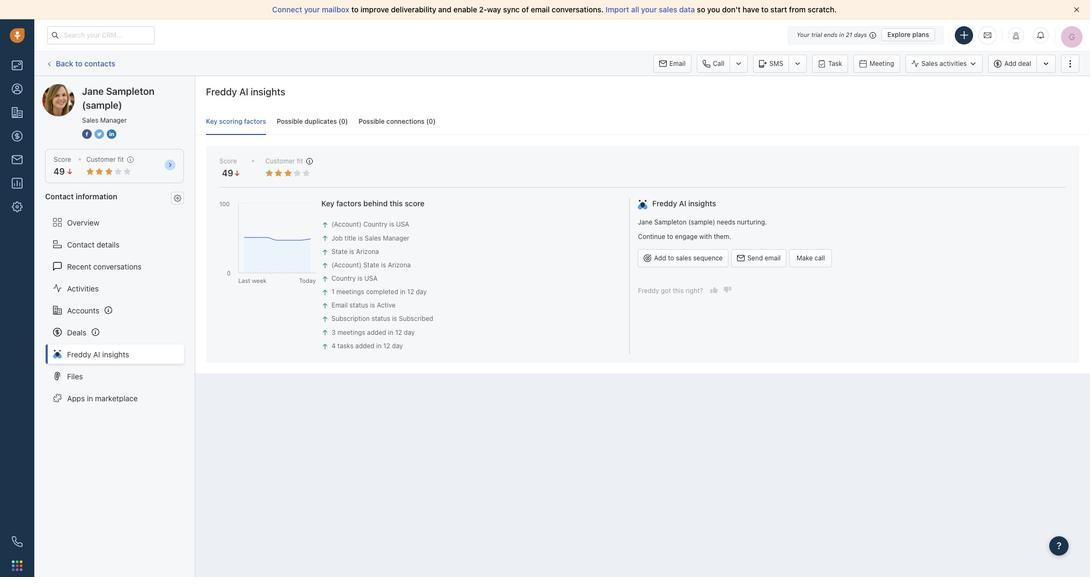 Task type: describe. For each thing, give the bounding box(es) containing it.
to for continue to engage with them.
[[667, 233, 673, 241]]

to left the start
[[761, 5, 768, 14]]

send email button
[[731, 249, 787, 268]]

what's new image
[[1012, 32, 1020, 39]]

activities
[[940, 60, 967, 68]]

call
[[815, 254, 825, 262]]

1 horizontal spatial factors
[[336, 199, 361, 208]]

possible for possible connections (0)
[[359, 118, 385, 126]]

2 vertical spatial freddy ai insights
[[67, 350, 129, 359]]

plans
[[912, 31, 929, 39]]

100
[[219, 201, 230, 208]]

0 horizontal spatial customer
[[86, 156, 116, 164]]

got
[[661, 287, 671, 295]]

explore plans link
[[881, 28, 935, 41]]

2 horizontal spatial freddy ai insights
[[652, 199, 716, 208]]

freddy left got
[[638, 287, 659, 295]]

in for your trial ends in 21 days
[[839, 31, 844, 38]]

add deal button
[[988, 54, 1036, 73]]

call link
[[697, 54, 730, 73]]

sync
[[503, 5, 520, 14]]

call
[[713, 59, 724, 67]]

activities
[[67, 284, 99, 293]]

mailbox
[[322, 5, 349, 14]]

in for 4 tasks added in 12 day
[[376, 342, 382, 350]]

(sample) for jane sampleton (sample) needs nurturing.
[[688, 218, 715, 226]]

continue
[[638, 233, 665, 241]]

(0) for possible connections (0)
[[426, 118, 436, 126]]

21
[[846, 31, 852, 38]]

manager for is
[[383, 234, 409, 242]]

recent conversations
[[67, 262, 142, 271]]

call button
[[697, 54, 730, 73]]

information
[[76, 192, 117, 201]]

twitter circled image
[[94, 129, 104, 140]]

4
[[332, 342, 336, 350]]

enable
[[453, 5, 477, 14]]

and
[[438, 5, 451, 14]]

phone element
[[6, 532, 28, 553]]

1 your from the left
[[304, 5, 320, 14]]

task
[[828, 59, 842, 67]]

possible connections (0)
[[359, 118, 436, 126]]

1 horizontal spatial customer fit
[[265, 157, 303, 165]]

in right apps
[[87, 394, 93, 403]]

Search your CRM... text field
[[47, 26, 154, 44]]

make
[[797, 254, 813, 262]]

trial
[[811, 31, 822, 38]]

2-
[[479, 5, 487, 14]]

status for email
[[350, 302, 368, 310]]

12 for 1 meetings completed in 12 day
[[407, 288, 414, 296]]

key for key factors behind this score
[[321, 199, 334, 208]]

1 horizontal spatial fit
[[297, 157, 303, 165]]

completed
[[366, 288, 398, 296]]

from
[[789, 5, 806, 14]]

key factors behind this score
[[321, 199, 424, 208]]

0 vertical spatial email
[[531, 5, 550, 14]]

0
[[227, 270, 231, 277]]

scratch.
[[808, 5, 837, 14]]

last
[[238, 278, 250, 285]]

1 horizontal spatial usa
[[396, 221, 409, 229]]

to for add to sales sequence
[[668, 254, 674, 262]]

behind
[[363, 199, 388, 208]]

day for 4 tasks added in 12 day
[[392, 342, 403, 350]]

email inside button
[[765, 254, 781, 262]]

0 horizontal spatial customer fit
[[86, 156, 124, 164]]

have
[[743, 5, 759, 14]]

marketplace
[[95, 394, 138, 403]]

make call link
[[789, 249, 832, 273]]

is for subscription status is subscribed
[[392, 315, 397, 323]]

meeting
[[869, 59, 894, 67]]

subscription status is subscribed
[[332, 315, 433, 323]]

engage
[[675, 233, 697, 241]]

day for 1 meetings completed in 12 day
[[416, 288, 427, 296]]

4 tasks added in 12 day
[[332, 342, 403, 350]]

2 horizontal spatial ai
[[679, 199, 686, 208]]

(sample) for jane sampleton (sample) sales manager
[[82, 100, 122, 111]]

subscription
[[332, 315, 370, 323]]

1 horizontal spatial freddy ai insights
[[206, 86, 285, 98]]

overview
[[67, 218, 99, 227]]

1 vertical spatial usa
[[364, 275, 378, 283]]

connect
[[272, 5, 302, 14]]

2 your from the left
[[641, 5, 657, 14]]

is down the (account) state is arizona
[[358, 275, 363, 283]]

data
[[679, 5, 695, 14]]

title
[[345, 234, 356, 242]]

sales for title
[[365, 234, 381, 242]]

explore plans
[[887, 31, 929, 39]]

in for 3 meetings added in 12 day
[[388, 329, 393, 337]]

send email
[[747, 254, 781, 262]]

meeting button
[[853, 54, 900, 73]]

0 vertical spatial sales
[[659, 5, 677, 14]]

country is usa
[[332, 275, 378, 283]]

right?
[[686, 287, 703, 295]]

with
[[699, 233, 712, 241]]

3
[[332, 329, 336, 337]]

key scoring factors
[[206, 118, 266, 126]]

1 horizontal spatial country
[[363, 221, 387, 229]]

way
[[487, 5, 501, 14]]

week
[[252, 278, 267, 285]]

make call button
[[789, 249, 832, 268]]

duplicates
[[305, 118, 337, 126]]

email status is active
[[332, 302, 396, 310]]

them.
[[714, 233, 731, 241]]

import all your sales data link
[[606, 5, 697, 14]]

phone image
[[12, 537, 23, 548]]

jane sampleton (sample) sales manager
[[82, 86, 154, 124]]

jane sampleton (sample)
[[64, 84, 152, 93]]

1 horizontal spatial arizona
[[388, 261, 411, 269]]

tasks
[[337, 342, 353, 350]]

meetings for 1
[[336, 288, 364, 296]]

0 horizontal spatial insights
[[102, 350, 129, 359]]

0 horizontal spatial country
[[332, 275, 356, 283]]

sms button
[[753, 54, 789, 73]]

apps in marketplace
[[67, 394, 138, 403]]

(account) state is arizona
[[332, 261, 411, 269]]

is for email status is active
[[370, 302, 375, 310]]

job title is sales manager
[[332, 234, 409, 242]]

0 vertical spatial state
[[332, 248, 347, 256]]

key scoring factors link
[[206, 108, 266, 135]]

connections
[[386, 118, 424, 126]]

1
[[332, 288, 335, 296]]

sampleton for jane sampleton (sample) sales manager
[[106, 86, 154, 97]]

contact details
[[67, 240, 119, 249]]

sampleton for jane sampleton (sample)
[[82, 84, 119, 93]]

1 meetings completed in 12 day
[[332, 288, 427, 296]]



Task type: vqa. For each thing, say whether or not it's contained in the screenshot.
possible connections (0) Link
yes



Task type: locate. For each thing, give the bounding box(es) containing it.
0 horizontal spatial usa
[[364, 275, 378, 283]]

status up subscription
[[350, 302, 368, 310]]

0 vertical spatial contact
[[45, 192, 74, 201]]

2 horizontal spatial jane
[[638, 218, 652, 226]]

files
[[67, 372, 83, 381]]

insights
[[251, 86, 285, 98], [688, 199, 716, 208], [102, 350, 129, 359]]

2 (0) from the left
[[426, 118, 436, 126]]

this left 'score'
[[390, 199, 403, 208]]

1 vertical spatial arizona
[[388, 261, 411, 269]]

jane down contacts on the left
[[82, 86, 104, 97]]

1 horizontal spatial manager
[[383, 234, 409, 242]]

0 horizontal spatial your
[[304, 5, 320, 14]]

(account) up country is usa
[[332, 261, 361, 269]]

0 vertical spatial freddy ai insights
[[206, 86, 285, 98]]

1 vertical spatial sales
[[676, 254, 691, 262]]

is down title on the top of page
[[349, 248, 354, 256]]

1 vertical spatial sales
[[82, 116, 98, 124]]

to down continue to engage with them.
[[668, 254, 674, 262]]

is for (account) country is usa
[[389, 221, 394, 229]]

send
[[747, 254, 763, 262]]

state is arizona
[[332, 248, 379, 256]]

(account) country is usa
[[332, 221, 409, 229]]

scoring
[[219, 118, 242, 126]]

0 vertical spatial country
[[363, 221, 387, 229]]

meetings down country is usa
[[336, 288, 364, 296]]

deals
[[67, 328, 86, 337]]

email down 1
[[332, 302, 348, 310]]

mng settings image
[[174, 195, 181, 202]]

continue to engage with them.
[[638, 233, 731, 241]]

add to sales sequence button
[[638, 249, 729, 268]]

(sample) for jane sampleton (sample)
[[121, 84, 152, 93]]

needs
[[717, 218, 735, 226]]

2 vertical spatial 12
[[383, 342, 390, 350]]

0 horizontal spatial email
[[332, 302, 348, 310]]

12 for 4 tasks added in 12 day
[[383, 342, 390, 350]]

factors inside key scoring factors link
[[244, 118, 266, 126]]

usa down the (account) state is arizona
[[364, 275, 378, 283]]

freshworks switcher image
[[12, 561, 23, 572]]

0 vertical spatial day
[[416, 288, 427, 296]]

score down scoring
[[219, 157, 237, 165]]

to right mailbox
[[351, 5, 359, 14]]

1 horizontal spatial state
[[363, 261, 379, 269]]

state down job
[[332, 248, 347, 256]]

jane for jane sampleton (sample)
[[64, 84, 80, 93]]

arizona down 'job title is sales manager'
[[356, 248, 379, 256]]

0 horizontal spatial jane
[[64, 84, 80, 93]]

insights up jane sampleton (sample) needs nurturing.
[[688, 199, 716, 208]]

status for subscription
[[372, 315, 390, 323]]

meetings down subscription
[[337, 329, 365, 337]]

49 button
[[54, 167, 73, 177]]

added for meetings
[[367, 329, 386, 337]]

in for 1 meetings completed in 12 day
[[400, 288, 405, 296]]

contact for contact details
[[67, 240, 95, 249]]

subscribed
[[399, 315, 433, 323]]

freddy ai insights down deals
[[67, 350, 129, 359]]

sales left activities
[[921, 60, 938, 68]]

freddy got this right?
[[638, 287, 703, 295]]

to right 'back'
[[75, 59, 82, 68]]

sales down (account) country is usa
[[365, 234, 381, 242]]

insights up marketplace
[[102, 350, 129, 359]]

job
[[332, 234, 343, 242]]

added down 3 meetings added in 12 day
[[355, 342, 374, 350]]

last week
[[238, 278, 267, 285]]

key
[[206, 118, 217, 126], [321, 199, 334, 208]]

1 (0) from the left
[[339, 118, 348, 126]]

possible for possible duplicates (0)
[[277, 118, 303, 126]]

added
[[367, 329, 386, 337], [355, 342, 374, 350]]

2 horizontal spatial 12
[[407, 288, 414, 296]]

in left 21
[[839, 31, 844, 38]]

2 vertical spatial insights
[[102, 350, 129, 359]]

to
[[351, 5, 359, 14], [761, 5, 768, 14], [75, 59, 82, 68], [667, 233, 673, 241], [668, 254, 674, 262]]

fit
[[118, 156, 124, 164], [297, 157, 303, 165]]

1 horizontal spatial score
[[219, 157, 237, 165]]

country up 1
[[332, 275, 356, 283]]

1 vertical spatial (account)
[[332, 261, 361, 269]]

your trial ends in 21 days
[[797, 31, 867, 38]]

email left call link
[[669, 59, 686, 67]]

make call
[[797, 254, 825, 262]]

manager inside the "jane sampleton (sample) sales manager"
[[100, 116, 127, 124]]

add for add to sales sequence
[[654, 254, 666, 262]]

back
[[56, 59, 73, 68]]

2 possible from the left
[[359, 118, 385, 126]]

score
[[405, 199, 424, 208]]

is for job title is sales manager
[[358, 234, 363, 242]]

0 vertical spatial email
[[669, 59, 686, 67]]

is down active on the left bottom
[[392, 315, 397, 323]]

in down 'subscription status is subscribed'
[[388, 329, 393, 337]]

ai up apps in marketplace
[[93, 350, 100, 359]]

this right got
[[673, 287, 684, 295]]

manager
[[100, 116, 127, 124], [383, 234, 409, 242]]

49
[[54, 167, 65, 177], [222, 169, 233, 178]]

freddy down deals
[[67, 350, 91, 359]]

import
[[606, 5, 629, 14]]

sms
[[769, 59, 783, 67]]

deal
[[1018, 60, 1031, 68]]

manager down (account) country is usa
[[383, 234, 409, 242]]

added for tasks
[[355, 342, 374, 350]]

linkedin circled image
[[107, 129, 116, 140]]

0 vertical spatial usa
[[396, 221, 409, 229]]

sales for sampleton
[[82, 116, 98, 124]]

sampleton inside the "jane sampleton (sample) sales manager"
[[106, 86, 154, 97]]

possible left connections
[[359, 118, 385, 126]]

1 vertical spatial state
[[363, 261, 379, 269]]

add for add deal
[[1004, 60, 1016, 68]]

contact information
[[45, 192, 117, 201]]

conversations.
[[552, 5, 604, 14]]

nurturing.
[[737, 218, 767, 226]]

factors right scoring
[[244, 118, 266, 126]]

state down 'state is arizona'
[[363, 261, 379, 269]]

email
[[531, 5, 550, 14], [765, 254, 781, 262]]

1 horizontal spatial sales
[[365, 234, 381, 242]]

day for 3 meetings added in 12 day
[[404, 329, 415, 337]]

(account) for (account) state is arizona
[[332, 261, 361, 269]]

key left scoring
[[206, 118, 217, 126]]

usa
[[396, 221, 409, 229], [364, 275, 378, 283]]

sampleton
[[82, 84, 119, 93], [106, 86, 154, 97], [654, 218, 687, 226]]

contact
[[45, 192, 74, 201], [67, 240, 95, 249]]

day up subscribed
[[416, 288, 427, 296]]

freddy
[[206, 86, 237, 98], [652, 199, 677, 208], [638, 287, 659, 295], [67, 350, 91, 359]]

sampleton for jane sampleton (sample) needs nurturing.
[[654, 218, 687, 226]]

(account)
[[332, 221, 361, 229], [332, 261, 361, 269]]

contact up recent
[[67, 240, 95, 249]]

possible
[[277, 118, 303, 126], [359, 118, 385, 126]]

possible duplicates (0) link
[[277, 108, 348, 135]]

to left engage
[[667, 233, 673, 241]]

0 horizontal spatial freddy ai insights
[[67, 350, 129, 359]]

1 vertical spatial add
[[654, 254, 666, 262]]

0 horizontal spatial possible
[[277, 118, 303, 126]]

freddy ai insights
[[206, 86, 285, 98], [652, 199, 716, 208], [67, 350, 129, 359]]

in right completed
[[400, 288, 405, 296]]

0 horizontal spatial state
[[332, 248, 347, 256]]

0 horizontal spatial ai
[[93, 350, 100, 359]]

0 vertical spatial ai
[[239, 86, 248, 98]]

1 vertical spatial key
[[321, 199, 334, 208]]

1 possible from the left
[[277, 118, 303, 126]]

0 horizontal spatial 49
[[54, 167, 65, 177]]

1 vertical spatial factors
[[336, 199, 361, 208]]

sales up facebook circled icon
[[82, 116, 98, 124]]

freddy up continue
[[652, 199, 677, 208]]

send email image
[[984, 30, 991, 40]]

jane up continue
[[638, 218, 652, 226]]

0 horizontal spatial add
[[654, 254, 666, 262]]

this
[[390, 199, 403, 208], [673, 287, 684, 295]]

1 horizontal spatial this
[[673, 287, 684, 295]]

to inside 'link'
[[75, 59, 82, 68]]

0 vertical spatial arizona
[[356, 248, 379, 256]]

1 vertical spatial manager
[[383, 234, 409, 242]]

1 horizontal spatial status
[[372, 315, 390, 323]]

1 horizontal spatial (0)
[[426, 118, 436, 126]]

(sample) inside the "jane sampleton (sample) sales manager"
[[82, 100, 122, 111]]

email inside button
[[669, 59, 686, 67]]

is for (account) state is arizona
[[381, 261, 386, 269]]

usa down 'score'
[[396, 221, 409, 229]]

1 horizontal spatial day
[[404, 329, 415, 337]]

(account) up title on the top of page
[[332, 221, 361, 229]]

1 vertical spatial this
[[673, 287, 684, 295]]

manager up "linkedin circled" 'image'
[[100, 116, 127, 124]]

0 horizontal spatial arizona
[[356, 248, 379, 256]]

1 vertical spatial ai
[[679, 199, 686, 208]]

of
[[522, 5, 529, 14]]

jane inside the "jane sampleton (sample) sales manager"
[[82, 86, 104, 97]]

(0) right connections
[[426, 118, 436, 126]]

jane for jane sampleton (sample) sales manager
[[82, 86, 104, 97]]

12 down 3 meetings added in 12 day
[[383, 342, 390, 350]]

freddy up scoring
[[206, 86, 237, 98]]

0 vertical spatial sales
[[921, 60, 938, 68]]

1 vertical spatial contact
[[67, 240, 95, 249]]

active
[[377, 302, 396, 310]]

0 vertical spatial meetings
[[336, 288, 364, 296]]

your left mailbox
[[304, 5, 320, 14]]

status down active on the left bottom
[[372, 315, 390, 323]]

arizona up completed
[[388, 261, 411, 269]]

you
[[707, 5, 720, 14]]

1 vertical spatial email
[[332, 302, 348, 310]]

2 vertical spatial (sample)
[[688, 218, 715, 226]]

1 horizontal spatial email
[[765, 254, 781, 262]]

0 horizontal spatial key
[[206, 118, 217, 126]]

2 horizontal spatial insights
[[688, 199, 716, 208]]

2 (account) from the top
[[332, 261, 361, 269]]

sales down continue to engage with them.
[[676, 254, 691, 262]]

1 horizontal spatial customer
[[265, 157, 295, 165]]

added down 'subscription status is subscribed'
[[367, 329, 386, 337]]

accounts
[[67, 306, 99, 315]]

in down 3 meetings added in 12 day
[[376, 342, 382, 350]]

details
[[97, 240, 119, 249]]

so
[[697, 5, 705, 14]]

sales inside button
[[676, 254, 691, 262]]

0 vertical spatial this
[[390, 199, 403, 208]]

sales activities
[[921, 60, 967, 68]]

to inside button
[[668, 254, 674, 262]]

your
[[797, 31, 810, 38]]

1 vertical spatial (sample)
[[82, 100, 122, 111]]

sales inside the "jane sampleton (sample) sales manager"
[[82, 116, 98, 124]]

is right title on the top of page
[[358, 234, 363, 242]]

add left "deal" at right top
[[1004, 60, 1016, 68]]

factors left behind
[[336, 199, 361, 208]]

0 vertical spatial status
[[350, 302, 368, 310]]

0 horizontal spatial manager
[[100, 116, 127, 124]]

sequence
[[693, 254, 723, 262]]

is up completed
[[381, 261, 386, 269]]

is left active on the left bottom
[[370, 302, 375, 310]]

12 up subscribed
[[407, 288, 414, 296]]

1 vertical spatial added
[[355, 342, 374, 350]]

0 horizontal spatial fit
[[118, 156, 124, 164]]

add deal
[[1004, 60, 1031, 68]]

to for back to contacts
[[75, 59, 82, 68]]

1 horizontal spatial 49
[[222, 169, 233, 178]]

12
[[407, 288, 414, 296], [395, 329, 402, 337], [383, 342, 390, 350]]

country up 'job title is sales manager'
[[363, 221, 387, 229]]

freddy ai insights up jane sampleton (sample) needs nurturing.
[[652, 199, 716, 208]]

jane down 'back'
[[64, 84, 80, 93]]

facebook circled image
[[82, 129, 92, 140]]

contact down 49 button at the top left
[[45, 192, 74, 201]]

(account) for (account) country is usa
[[332, 221, 361, 229]]

customer
[[86, 156, 116, 164], [265, 157, 295, 165]]

today
[[299, 278, 316, 285]]

email right send
[[765, 254, 781, 262]]

12 for 3 meetings added in 12 day
[[395, 329, 402, 337]]

ai up key scoring factors
[[239, 86, 248, 98]]

1 horizontal spatial email
[[669, 59, 686, 67]]

conversations
[[93, 262, 142, 271]]

back to contacts
[[56, 59, 115, 68]]

possible left duplicates
[[277, 118, 303, 126]]

0 horizontal spatial (0)
[[339, 118, 348, 126]]

0 horizontal spatial email
[[531, 5, 550, 14]]

1 horizontal spatial possible
[[359, 118, 385, 126]]

meetings for 3
[[337, 329, 365, 337]]

(0) for possible duplicates (0)
[[339, 118, 348, 126]]

0 horizontal spatial sales
[[82, 116, 98, 124]]

email right of
[[531, 5, 550, 14]]

state
[[332, 248, 347, 256], [363, 261, 379, 269]]

(0) right duplicates
[[339, 118, 348, 126]]

3 meetings added in 12 day
[[332, 329, 415, 337]]

in
[[839, 31, 844, 38], [400, 288, 405, 296], [388, 329, 393, 337], [376, 342, 382, 350], [87, 394, 93, 403]]

contacts
[[84, 59, 115, 68]]

jane sampleton (sample) needs nurturing.
[[638, 218, 767, 226]]

add down continue
[[654, 254, 666, 262]]

0 horizontal spatial this
[[390, 199, 403, 208]]

1 vertical spatial insights
[[688, 199, 716, 208]]

1 vertical spatial freddy ai insights
[[652, 199, 716, 208]]

customer fit down twitter circled icon
[[86, 156, 124, 164]]

0 horizontal spatial score
[[54, 156, 71, 164]]

customer down possible duplicates (0) link
[[265, 157, 295, 165]]

2 vertical spatial day
[[392, 342, 403, 350]]

score up 49 button at the top left
[[54, 156, 71, 164]]

0 horizontal spatial 12
[[383, 342, 390, 350]]

2 vertical spatial ai
[[93, 350, 100, 359]]

key inside key scoring factors link
[[206, 118, 217, 126]]

0 vertical spatial key
[[206, 118, 217, 126]]

49 up the contact information
[[54, 167, 65, 177]]

insights up key scoring factors
[[251, 86, 285, 98]]

0 vertical spatial insights
[[251, 86, 285, 98]]

(0)
[[339, 118, 348, 126], [426, 118, 436, 126]]

sales activities button
[[905, 54, 988, 73], [905, 54, 983, 73]]

manager for (sample)
[[100, 116, 127, 124]]

close image
[[1074, 7, 1079, 12]]

0 vertical spatial added
[[367, 329, 386, 337]]

contact for contact information
[[45, 192, 74, 201]]

explore
[[887, 31, 911, 39]]

0 vertical spatial add
[[1004, 60, 1016, 68]]

0 horizontal spatial day
[[392, 342, 403, 350]]

1 horizontal spatial key
[[321, 199, 334, 208]]

0 horizontal spatial status
[[350, 302, 368, 310]]

email button
[[653, 54, 691, 73]]

your right all at right top
[[641, 5, 657, 14]]

day down subscribed
[[404, 329, 415, 337]]

1 vertical spatial 12
[[395, 329, 402, 337]]

email for email
[[669, 59, 686, 67]]

12 down 'subscription status is subscribed'
[[395, 329, 402, 337]]

1 horizontal spatial ai
[[239, 86, 248, 98]]

jane for jane sampleton (sample) needs nurturing.
[[638, 218, 652, 226]]

freddy ai insights up key scoring factors
[[206, 86, 285, 98]]

email for email status is active
[[332, 302, 348, 310]]

day down 3 meetings added in 12 day
[[392, 342, 403, 350]]

customer down twitter circled icon
[[86, 156, 116, 164]]

customer fit down possible duplicates (0) link
[[265, 157, 303, 165]]

key for key scoring factors
[[206, 118, 217, 126]]

all
[[631, 5, 639, 14]]

2 horizontal spatial day
[[416, 288, 427, 296]]

0 vertical spatial 12
[[407, 288, 414, 296]]

email
[[669, 59, 686, 67], [332, 302, 348, 310]]

1 vertical spatial email
[[765, 254, 781, 262]]

key up job
[[321, 199, 334, 208]]

0 vertical spatial factors
[[244, 118, 266, 126]]

ai
[[239, 86, 248, 98], [679, 199, 686, 208], [93, 350, 100, 359]]

1 (account) from the top
[[332, 221, 361, 229]]

1 vertical spatial meetings
[[337, 329, 365, 337]]

is up 'job title is sales manager'
[[389, 221, 394, 229]]

days
[[854, 31, 867, 38]]

ai up jane sampleton (sample) needs nurturing.
[[679, 199, 686, 208]]

sales left data
[[659, 5, 677, 14]]

ends
[[824, 31, 837, 38]]

1 horizontal spatial your
[[641, 5, 657, 14]]

49 up 100
[[222, 169, 233, 178]]



